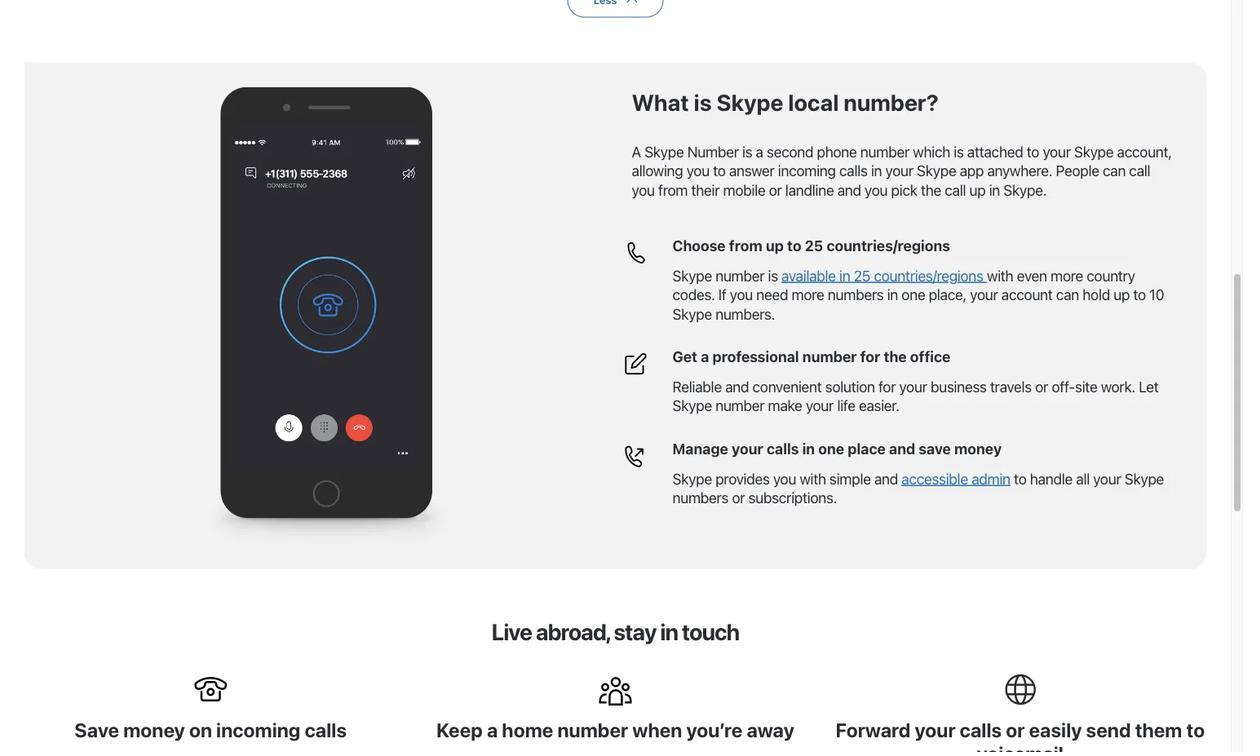 Task type: locate. For each thing, give the bounding box(es) containing it.
0 horizontal spatial with
[[800, 470, 826, 487]]

skype right all
[[1125, 470, 1164, 487]]

0 vertical spatial with
[[987, 267, 1013, 284]]

to right them
[[1187, 719, 1205, 741]]

number up the pick
[[860, 143, 910, 160]]

for inside reliable and convenient solution for your business travels or off-site work. let skype number make your life easier.
[[879, 378, 896, 395]]

1 vertical spatial with
[[800, 470, 826, 487]]

one up skype provides you with simple and accessible admin
[[818, 440, 844, 458]]

0 horizontal spatial numbers
[[673, 489, 729, 506]]

up down 'country'
[[1114, 286, 1130, 303]]

your right all
[[1093, 470, 1121, 487]]

you up the subscriptions.
[[773, 470, 796, 487]]

1 vertical spatial up
[[766, 237, 784, 255]]

your inside forward your calls or easily send them to voicemail
[[915, 719, 956, 741]]

skype down the manage
[[673, 470, 712, 487]]

numbers down the provides
[[673, 489, 729, 506]]

or down answer in the top right of the page
[[769, 181, 782, 199]]

place
[[848, 440, 886, 458]]

up up available
[[766, 237, 784, 255]]

skype
[[717, 89, 783, 116], [645, 143, 684, 160], [1074, 143, 1114, 160], [917, 162, 956, 180], [673, 267, 712, 284], [673, 305, 712, 322], [673, 397, 712, 414], [673, 470, 712, 487], [1125, 470, 1164, 487]]

1 horizontal spatial the
[[921, 181, 941, 199]]

from right choose
[[729, 237, 763, 255]]

your inside 'with even more country codes. if you need more numbers in one place, your account can hold up to 10 skype numbers.'
[[970, 286, 998, 303]]

a right get
[[701, 348, 709, 366]]

the left office
[[884, 348, 907, 366]]

make
[[768, 397, 802, 414]]

you down allowing
[[632, 181, 655, 199]]

0 vertical spatial the
[[921, 181, 941, 199]]

one left place,
[[902, 286, 925, 303]]

0 vertical spatial up
[[970, 181, 986, 199]]

or left off-
[[1035, 378, 1048, 395]]

numbers
[[828, 286, 884, 303], [673, 489, 729, 506]]

can left hold
[[1056, 286, 1079, 303]]

up inside 'with even more country codes. if you need more numbers in one place, your account can hold up to 10 skype numbers.'
[[1114, 286, 1130, 303]]

2 horizontal spatial up
[[1114, 286, 1130, 303]]

with
[[987, 267, 1013, 284], [800, 470, 826, 487]]

to down number
[[713, 162, 726, 180]]

landline
[[785, 181, 834, 199]]

travels
[[990, 378, 1032, 395]]

money left on
[[123, 719, 185, 741]]

skype up codes.
[[673, 267, 712, 284]]

0 horizontal spatial money
[[123, 719, 185, 741]]

0 vertical spatial more
[[1051, 267, 1083, 284]]

0 vertical spatial money
[[954, 440, 1002, 458]]

0 horizontal spatial up
[[766, 237, 784, 255]]

1 vertical spatial incoming
[[216, 719, 301, 741]]

2 vertical spatial a
[[487, 719, 498, 741]]

live
[[492, 618, 532, 645]]

you up their
[[687, 162, 710, 180]]

skype down codes.
[[673, 305, 712, 322]]

for up solution
[[860, 348, 880, 366]]

your up people
[[1043, 143, 1071, 160]]

skype inside reliable and convenient solution for your business travels or off-site work. let skype number make your life easier.
[[673, 397, 712, 414]]

phone
[[817, 143, 857, 160]]

incoming right on
[[216, 719, 301, 741]]

you left the pick
[[865, 181, 888, 199]]

1 horizontal spatial numbers
[[828, 286, 884, 303]]

a right keep
[[487, 719, 498, 741]]

and left save
[[889, 440, 915, 458]]

them
[[1135, 719, 1182, 741]]

more right "even"
[[1051, 267, 1083, 284]]

a up answer in the top right of the page
[[756, 143, 763, 160]]

1 vertical spatial the
[[884, 348, 907, 366]]

skype inside to handle all your skype numbers or subscriptions.
[[1125, 470, 1164, 487]]

1 horizontal spatial from
[[729, 237, 763, 255]]

skype down reliable
[[673, 397, 712, 414]]

0 vertical spatial incoming
[[778, 162, 836, 180]]

numbers.
[[716, 305, 775, 322]]

1 vertical spatial 25
[[854, 267, 871, 284]]

the right the pick
[[921, 181, 941, 199]]

local
[[788, 89, 839, 116]]

0 horizontal spatial the
[[884, 348, 907, 366]]

1 vertical spatial one
[[818, 440, 844, 458]]

2 vertical spatial up
[[1114, 286, 1130, 303]]

codes.
[[673, 286, 715, 303]]

with up the subscriptions.
[[800, 470, 826, 487]]

0 vertical spatial numbers
[[828, 286, 884, 303]]

1 vertical spatial money
[[123, 719, 185, 741]]

number
[[860, 143, 910, 160], [716, 267, 765, 284], [803, 348, 857, 366], [716, 397, 765, 414], [557, 719, 628, 741]]

with even more country codes. if you need more numbers in one place, your account can hold up to 10 skype numbers.
[[673, 267, 1164, 322]]

call down app
[[945, 181, 966, 199]]

1 horizontal spatial call
[[1129, 162, 1150, 180]]

more
[[1051, 267, 1083, 284], [792, 286, 824, 303]]

in inside 'with even more country codes. if you need more numbers in one place, your account can hold up to 10 skype numbers.'
[[887, 286, 898, 303]]

skype up number
[[717, 89, 783, 116]]

forward your calls or easily send them to voicemail
[[836, 719, 1205, 752]]

1 horizontal spatial can
[[1103, 162, 1126, 180]]

1 vertical spatial numbers
[[673, 489, 729, 506]]

off-
[[1052, 378, 1075, 395]]

call down account,
[[1129, 162, 1150, 180]]

easily
[[1029, 719, 1082, 741]]

place,
[[929, 286, 967, 303]]

up inside a skype number is a second phone number which is attached to your skype account, allowing you to answer incoming calls in your skype app anywhere. people can call you from their mobile or landline and you pick the call up in skype.
[[970, 181, 986, 199]]

what is skype local number?
[[632, 89, 939, 116]]

to left the 10 on the right top of the page
[[1133, 286, 1146, 303]]

can
[[1103, 162, 1126, 180], [1056, 286, 1079, 303]]

number inside a skype number is a second phone number which is attached to your skype account, allowing you to answer incoming calls in your skype app anywhere. people can call you from their mobile or landline and you pick the call up in skype.
[[860, 143, 910, 160]]

1 horizontal spatial up
[[970, 181, 986, 199]]

0 vertical spatial call
[[1129, 162, 1150, 180]]

0 vertical spatial for
[[860, 348, 880, 366]]

number
[[687, 143, 739, 160]]

countries/regions
[[827, 237, 950, 255], [874, 267, 984, 284]]

to inside 'with even more country codes. if you need more numbers in one place, your account can hold up to 10 skype numbers.'
[[1133, 286, 1146, 303]]

or inside a skype number is a second phone number which is attached to your skype account, allowing you to answer incoming calls in your skype app anywhere. people can call you from their mobile or landline and you pick the call up in skype.
[[769, 181, 782, 199]]

if
[[719, 286, 726, 303]]

choose
[[673, 237, 726, 255]]

you
[[687, 162, 710, 180], [632, 181, 655, 199], [865, 181, 888, 199], [730, 286, 753, 303], [773, 470, 796, 487]]

save
[[74, 719, 119, 741]]

available
[[782, 267, 836, 284]]

can down account,
[[1103, 162, 1126, 180]]

incoming
[[778, 162, 836, 180], [216, 719, 301, 741]]

0 vertical spatial one
[[902, 286, 925, 303]]

a
[[756, 143, 763, 160], [701, 348, 709, 366], [487, 719, 498, 741]]

number inside reliable and convenient solution for your business travels or off-site work. let skype number make your life easier.
[[716, 397, 765, 414]]

number up if
[[716, 267, 765, 284]]

and right landline
[[838, 181, 861, 199]]

25 up available
[[805, 237, 823, 255]]

1 vertical spatial for
[[879, 378, 896, 395]]

0 horizontal spatial a
[[487, 719, 498, 741]]

from
[[658, 181, 688, 199], [729, 237, 763, 255]]

business
[[931, 378, 987, 395]]

your right forward
[[915, 719, 956, 741]]

money
[[954, 440, 1002, 458], [123, 719, 185, 741]]

1 horizontal spatial with
[[987, 267, 1013, 284]]

1 horizontal spatial a
[[701, 348, 709, 366]]

call
[[1129, 162, 1150, 180], [945, 181, 966, 199]]

25 right available
[[854, 267, 871, 284]]

skype up people
[[1074, 143, 1114, 160]]

to up anywhere.
[[1027, 143, 1039, 160]]

live abroad, stay in touch
[[492, 618, 739, 645]]

incoming up landline
[[778, 162, 836, 180]]

you right if
[[730, 286, 753, 303]]

one
[[902, 286, 925, 303], [818, 440, 844, 458]]

countries/regions up place,
[[874, 267, 984, 284]]

number left make
[[716, 397, 765, 414]]

1 vertical spatial call
[[945, 181, 966, 199]]

to inside forward your calls or easily send them to voicemail
[[1187, 719, 1205, 741]]

or inside to handle all your skype numbers or subscriptions.
[[732, 489, 745, 506]]

is up app
[[954, 143, 964, 160]]

and
[[838, 181, 861, 199], [725, 378, 749, 395], [889, 440, 915, 458], [874, 470, 898, 487]]

for up easier.
[[879, 378, 896, 395]]

and down professional
[[725, 378, 749, 395]]

your
[[1043, 143, 1071, 160], [886, 162, 913, 180], [970, 286, 998, 303], [899, 378, 927, 395], [806, 397, 834, 414], [732, 440, 763, 458], [1093, 470, 1121, 487], [915, 719, 956, 741]]

a
[[632, 143, 641, 160]]

your right place,
[[970, 286, 998, 303]]

up down app
[[970, 181, 986, 199]]

skype down which
[[917, 162, 956, 180]]

money up admin
[[954, 440, 1002, 458]]

your down office
[[899, 378, 927, 395]]

countries/regions up available in 25 countries/regions link
[[827, 237, 950, 255]]

0 vertical spatial can
[[1103, 162, 1126, 180]]

mobile
[[723, 181, 766, 199]]

one inside 'with even more country codes. if you need more numbers in one place, your account can hold up to 10 skype numbers.'
[[902, 286, 925, 303]]

numbers inside to handle all your skype numbers or subscriptions.
[[673, 489, 729, 506]]

or inside reliable and convenient solution for your business travels or off-site work. let skype number make your life easier.
[[1035, 378, 1048, 395]]

or up 'voicemail'
[[1006, 719, 1025, 741]]

to
[[1027, 143, 1039, 160], [713, 162, 726, 180], [787, 237, 802, 255], [1133, 286, 1146, 303], [1014, 470, 1027, 487], [1187, 719, 1205, 741]]

and inside reliable and convenient solution for your business travels or off-site work. let skype number make your life easier.
[[725, 378, 749, 395]]

0 horizontal spatial can
[[1056, 286, 1079, 303]]

0 horizontal spatial 25
[[805, 237, 823, 255]]

1 horizontal spatial incoming
[[778, 162, 836, 180]]

1 vertical spatial more
[[792, 286, 824, 303]]

the
[[921, 181, 941, 199], [884, 348, 907, 366]]

0 vertical spatial from
[[658, 181, 688, 199]]

to right admin
[[1014, 470, 1027, 487]]

25
[[805, 237, 823, 255], [854, 267, 871, 284]]

send
[[1086, 719, 1131, 741]]

1 horizontal spatial one
[[902, 286, 925, 303]]

1 vertical spatial a
[[701, 348, 709, 366]]

numbers down skype number is available in 25 countries/regions
[[828, 286, 884, 303]]

or down the provides
[[732, 489, 745, 506]]

calls
[[839, 162, 868, 180], [767, 440, 799, 458], [305, 719, 347, 741], [960, 719, 1002, 741]]

reliable and convenient solution for your business travels or off-site work. let skype number make your life easier.
[[673, 378, 1159, 414]]

you're
[[686, 719, 743, 741]]

0 horizontal spatial from
[[658, 181, 688, 199]]

more down available
[[792, 286, 824, 303]]

what
[[632, 89, 689, 116]]

subscriptions.
[[748, 489, 837, 506]]

1 horizontal spatial money
[[954, 440, 1002, 458]]

2 horizontal spatial a
[[756, 143, 763, 160]]

with left "even"
[[987, 267, 1013, 284]]

from down allowing
[[658, 181, 688, 199]]

1 vertical spatial countries/regions
[[874, 267, 984, 284]]

their
[[691, 181, 720, 199]]

is
[[694, 89, 712, 116], [742, 143, 752, 160], [954, 143, 964, 160], [768, 267, 778, 284]]

skype provides you with simple and accessible admin
[[673, 470, 1011, 487]]

1 vertical spatial can
[[1056, 286, 1079, 303]]

up
[[970, 181, 986, 199], [766, 237, 784, 255], [1114, 286, 1130, 303]]

1 horizontal spatial 25
[[854, 267, 871, 284]]

0 vertical spatial a
[[756, 143, 763, 160]]



Task type: vqa. For each thing, say whether or not it's contained in the screenshot.
'Skype.'
yes



Task type: describe. For each thing, give the bounding box(es) containing it.
skype inside 'with even more country codes. if you need more numbers in one place, your account can hold up to 10 skype numbers.'
[[673, 305, 712, 322]]

site
[[1075, 378, 1098, 395]]

forward
[[836, 719, 911, 741]]

0 horizontal spatial incoming
[[216, 719, 301, 741]]

is up need
[[768, 267, 778, 284]]

your up the pick
[[886, 162, 913, 180]]

home
[[502, 719, 553, 741]]

life
[[837, 397, 855, 414]]

when
[[632, 719, 682, 741]]

to up available
[[787, 237, 802, 255]]

skype up allowing
[[645, 143, 684, 160]]

is right what
[[694, 89, 712, 116]]

account
[[1002, 286, 1053, 303]]

accessible admin link
[[902, 470, 1011, 487]]

away
[[747, 719, 795, 741]]

incoming inside a skype number is a second phone number which is attached to your skype account, allowing you to answer incoming calls in your skype app anywhere. people can call you from their mobile or landline and you pick the call up in skype.
[[778, 162, 836, 180]]

your inside to handle all your skype numbers or subscriptions.
[[1093, 470, 1121, 487]]

a skype number is a second phone number which is attached to your skype account, allowing you to answer incoming calls in your skype app anywhere. people can call you from their mobile or landline and you pick the call up in skype.
[[632, 143, 1172, 199]]

solution
[[825, 378, 875, 395]]

available in 25 countries/regions link
[[782, 267, 987, 284]]

0 horizontal spatial call
[[945, 181, 966, 199]]

account,
[[1117, 143, 1172, 160]]

click the less button to collapse the country/region list to see less countries/regions image
[[627, 0, 637, 6]]

save
[[919, 440, 951, 458]]

manage your calls in one place and save money
[[673, 440, 1002, 458]]

number left when at right
[[557, 719, 628, 741]]

provides
[[716, 470, 770, 487]]

on
[[189, 719, 212, 741]]

and inside a skype number is a second phone number which is attached to your skype account, allowing you to answer incoming calls in your skype app anywhere. people can call you from their mobile or landline and you pick the call up in skype.
[[838, 181, 861, 199]]

you inside 'with even more country codes. if you need more numbers in one place, your account can hold up to 10 skype numbers.'
[[730, 286, 753, 303]]

keep a home number when you're away
[[436, 719, 795, 741]]

easier.
[[859, 397, 900, 414]]

voicemail
[[977, 742, 1064, 752]]

the inside a skype number is a second phone number which is attached to your skype account, allowing you to answer incoming calls in your skype app anywhere. people can call you from their mobile or landline and you pick the call up in skype.
[[921, 181, 941, 199]]

allowing
[[632, 162, 683, 180]]

save money on incoming calls
[[74, 719, 347, 741]]

attached
[[967, 143, 1023, 160]]

choose from up to 25 countries/regions
[[673, 237, 950, 255]]

your up the provides
[[732, 440, 763, 458]]

abroad,
[[536, 618, 610, 645]]

work.
[[1101, 378, 1135, 395]]

which
[[913, 143, 950, 160]]

need
[[756, 286, 788, 303]]

stay
[[614, 618, 656, 645]]

get a professional number for the office
[[673, 348, 951, 366]]

people
[[1056, 162, 1099, 180]]

simple
[[830, 470, 871, 487]]

0 vertical spatial countries/regions
[[827, 237, 950, 255]]

keep
[[436, 719, 483, 741]]

answer
[[729, 162, 775, 180]]

even
[[1017, 267, 1047, 284]]

convenient
[[753, 378, 822, 395]]

a for for
[[701, 348, 709, 366]]

admin
[[972, 470, 1011, 487]]

office
[[910, 348, 951, 366]]

calls inside a skype number is a second phone number which is attached to your skype account, allowing you to answer incoming calls in your skype app anywhere. people can call you from their mobile or landline and you pick the call up in skype.
[[839, 162, 868, 180]]

calls inside forward your calls or easily send them to voicemail
[[960, 719, 1002, 741]]

can inside 'with even more country codes. if you need more numbers in one place, your account can hold up to 10 skype numbers.'
[[1056, 286, 1079, 303]]

manage
[[673, 440, 728, 458]]

for for solution
[[879, 378, 896, 395]]

anywhere.
[[987, 162, 1053, 180]]

1 horizontal spatial more
[[1051, 267, 1083, 284]]

number up solution
[[803, 348, 857, 366]]

second
[[767, 143, 814, 160]]

reliable
[[673, 378, 722, 395]]

your left life
[[806, 397, 834, 414]]

to handle all your skype numbers or subscriptions.
[[673, 470, 1164, 506]]

from inside a skype number is a second phone number which is attached to your skype account, allowing you to answer incoming calls in your skype app anywhere. people can call you from their mobile or landline and you pick the call up in skype.
[[658, 181, 688, 199]]

hold
[[1083, 286, 1110, 303]]

handle
[[1030, 470, 1073, 487]]

accessible
[[902, 470, 968, 487]]

number?
[[844, 89, 939, 116]]

0 horizontal spatial one
[[818, 440, 844, 458]]

0 horizontal spatial more
[[792, 286, 824, 303]]

app
[[960, 162, 984, 180]]

a inside a skype number is a second phone number which is attached to your skype account, allowing you to answer incoming calls in your skype app anywhere. people can call you from their mobile or landline and you pick the call up in skype.
[[756, 143, 763, 160]]

and down place
[[874, 470, 898, 487]]

get
[[673, 348, 697, 366]]

numbers inside 'with even more country codes. if you need more numbers in one place, your account can hold up to 10 skype numbers.'
[[828, 286, 884, 303]]

skype number is available in 25 countries/regions
[[673, 267, 987, 284]]

skype.
[[1004, 181, 1047, 199]]

0 vertical spatial 25
[[805, 237, 823, 255]]

1 vertical spatial from
[[729, 237, 763, 255]]

or inside forward your calls or easily send them to voicemail
[[1006, 719, 1025, 741]]

touch
[[682, 618, 739, 645]]

a for when
[[487, 719, 498, 741]]

with inside 'with even more country codes. if you need more numbers in one place, your account can hold up to 10 skype numbers.'
[[987, 267, 1013, 284]]

is up answer in the top right of the page
[[742, 143, 752, 160]]

country
[[1087, 267, 1135, 284]]

for for number
[[860, 348, 880, 366]]

all
[[1076, 470, 1090, 487]]

10
[[1149, 286, 1164, 303]]

professional
[[713, 348, 799, 366]]

to inside to handle all your skype numbers or subscriptions.
[[1014, 470, 1027, 487]]

can inside a skype number is a second phone number which is attached to your skype account, allowing you to answer incoming calls in your skype app anywhere. people can call you from their mobile or landline and you pick the call up in skype.
[[1103, 162, 1126, 180]]

pick
[[891, 181, 917, 199]]

let
[[1139, 378, 1159, 395]]



